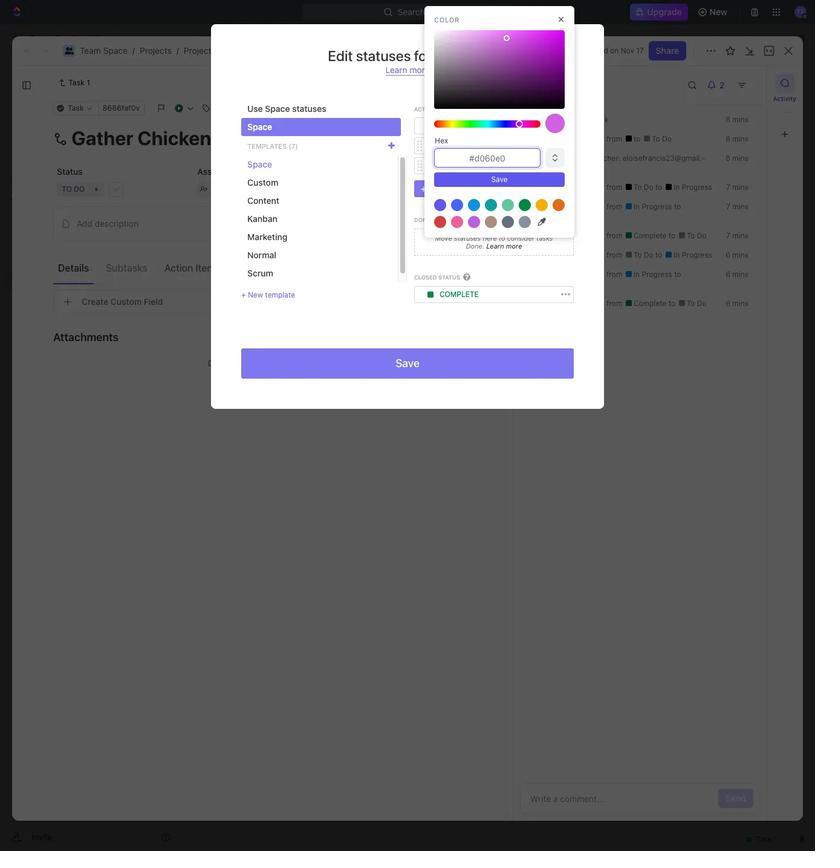 Task type: vqa. For each thing, say whether or not it's contained in the screenshot.
2nd 6 Mins from the top of the Task sidebar content section
yes



Task type: locate. For each thing, give the bounding box(es) containing it.
new up automations
[[710, 7, 728, 17]]

status right 'favorites'
[[57, 166, 83, 177]]

add down dropdown menu image
[[429, 184, 444, 194]]

17
[[637, 46, 644, 55]]

/ left project 2 link
[[177, 45, 179, 56]]

2 vertical spatial 7 mins
[[727, 231, 749, 240]]

1 horizontal spatial custom
[[247, 177, 279, 188]]

your
[[227, 359, 242, 368]]

learn
[[386, 65, 408, 75], [487, 242, 504, 250]]

9 mins from the top
[[733, 299, 749, 308]]

project 2 link
[[184, 45, 219, 56]]

2 vertical spatial team
[[29, 235, 50, 246]]

projects inside edit statuses for projects learn more
[[435, 47, 488, 64]]

task 1 link
[[53, 76, 95, 90], [241, 207, 419, 224]]

hex
[[435, 136, 449, 145]]

create custom field
[[82, 296, 163, 307]]

Search tasks... text field
[[665, 137, 786, 156]]

this
[[580, 115, 593, 124]]

here up 'learn more'
[[483, 234, 497, 242]]

+ add status
[[421, 184, 472, 194]]

add left description
[[77, 218, 92, 229]]

on
[[611, 46, 619, 55]]

edit statuses for projects learn more
[[328, 47, 488, 75]]

statuses up done.
[[454, 234, 481, 242]]

2 changed from the top
[[552, 183, 582, 192]]

3 changed status from from the top
[[550, 202, 625, 211]]

space inside tree
[[52, 235, 77, 246]]

0 vertical spatial statuses
[[356, 47, 411, 64]]

space down the use
[[247, 122, 272, 132]]

task 1 link up 1 button
[[241, 207, 419, 224]]

1 vertical spatial statuses
[[292, 103, 327, 114]]

add up scrum on the top of page
[[244, 252, 259, 262]]

team space, , element inside tree
[[11, 235, 23, 247]]

0 horizontal spatial task 1
[[69, 78, 90, 87]]

⌘k
[[495, 7, 508, 17]]

team space up details button
[[29, 235, 77, 246]]

1 you from the top
[[537, 115, 550, 124]]

you
[[537, 115, 550, 124], [537, 134, 550, 143], [537, 183, 550, 192], [537, 202, 550, 211], [537, 231, 550, 240], [537, 251, 550, 260], [537, 299, 550, 308]]

+ for + new template
[[241, 290, 246, 300]]

0 horizontal spatial task 1 link
[[53, 76, 95, 90]]

0 vertical spatial 7 mins
[[727, 183, 749, 192]]

1 horizontal spatial +
[[421, 184, 426, 194]]

1 vertical spatial here
[[260, 359, 276, 368]]

learn more
[[485, 242, 523, 250]]

2 horizontal spatial projects
[[435, 47, 488, 64]]

1 vertical spatial custom
[[111, 296, 142, 307]]

0 vertical spatial learn more link
[[386, 65, 430, 76]]

activity
[[528, 78, 570, 92], [774, 95, 797, 102]]

share
[[670, 33, 693, 44], [656, 45, 680, 56]]

1 vertical spatial new
[[248, 290, 263, 300]]

1 8 mins from the top
[[726, 115, 749, 124]]

0 horizontal spatial add task button
[[238, 251, 284, 265]]

2 / from the left
[[177, 45, 179, 56]]

7 you from the top
[[537, 299, 550, 308]]

team space
[[203, 33, 251, 44], [29, 235, 77, 246]]

2 vertical spatial 6 mins
[[726, 299, 749, 308]]

from
[[607, 134, 623, 143], [607, 183, 623, 192], [607, 202, 623, 211], [607, 231, 623, 240], [607, 251, 623, 260], [607, 270, 623, 279], [607, 299, 623, 308]]

projects link left project 2 link
[[140, 45, 172, 56]]

add task for the right the add task button
[[728, 77, 765, 88]]

share down upgrade
[[670, 33, 693, 44]]

space up details
[[52, 235, 77, 246]]

6 changed status from from the top
[[550, 270, 625, 279]]

status
[[57, 166, 83, 177], [447, 184, 472, 194]]

created
[[581, 46, 609, 55]]

0 horizontal spatial more
[[410, 65, 430, 75]]

1 horizontal spatial statuses
[[356, 47, 411, 64]]

statuses for edit
[[356, 47, 411, 64]]

1 horizontal spatial team space, , element
[[191, 34, 201, 44]]

here inside move statuses here to consider tasks done.
[[483, 234, 497, 242]]

1 horizontal spatial here
[[483, 234, 497, 242]]

2 horizontal spatial team
[[203, 33, 224, 44]]

1 6 mins from the top
[[726, 251, 749, 260]]

status
[[584, 134, 605, 143], [584, 183, 605, 192], [584, 202, 605, 211], [584, 231, 605, 240], [584, 251, 605, 260], [584, 270, 605, 279], [584, 299, 605, 308]]

statuses right "list"
[[292, 103, 327, 114]]

subtasks
[[106, 262, 148, 273]]

calendar
[[309, 112, 345, 122]]

team space up project 2 link
[[203, 33, 251, 44]]

add task button up customize
[[721, 73, 772, 93]]

in
[[440, 141, 447, 150], [224, 171, 232, 180], [674, 183, 680, 192], [634, 202, 640, 211], [674, 251, 680, 260], [634, 270, 640, 279]]

automations
[[712, 33, 762, 44]]

0 vertical spatial +
[[421, 184, 426, 194]]

inbox link
[[5, 79, 175, 99]]

share button
[[663, 29, 700, 48], [649, 41, 687, 61]]

favorites
[[10, 175, 42, 185]]

2
[[214, 45, 219, 56], [268, 72, 278, 92], [264, 231, 270, 242], [261, 286, 266, 295]]

more down for
[[410, 65, 430, 75]]

3 6 from the top
[[726, 299, 731, 308]]

1 inside button
[[284, 232, 287, 241]]

1 vertical spatial 7 mins
[[727, 202, 749, 211]]

statuses inside move statuses here to consider tasks done.
[[454, 234, 481, 242]]

tree
[[5, 211, 175, 374]]

new down scrum on the top of page
[[248, 290, 263, 300]]

eloisefrancis23@gmail. com
[[537, 154, 706, 172]]

1 vertical spatial more
[[506, 242, 523, 250]]

share button right 17
[[649, 41, 687, 61]]

customize
[[713, 112, 755, 122]]

tree inside sidebar navigation
[[5, 211, 175, 374]]

task sidebar navigation tab list
[[772, 73, 799, 144]]

2 vertical spatial statuses
[[454, 234, 481, 242]]

1 horizontal spatial add task
[[728, 77, 765, 88]]

team up project 2 link
[[203, 33, 224, 44]]

details
[[58, 262, 89, 273]]

0 horizontal spatial here
[[260, 359, 276, 368]]

projects inside tree
[[36, 256, 68, 266]]

list link
[[269, 109, 286, 126]]

0 horizontal spatial +
[[241, 290, 246, 300]]

new
[[710, 7, 728, 17], [248, 290, 263, 300]]

projects link
[[140, 45, 172, 56], [36, 252, 142, 271]]

for
[[440, 161, 454, 170]]

0 horizontal spatial /
[[132, 45, 135, 56]]

0 horizontal spatial status
[[57, 166, 83, 177]]

statuses left for
[[356, 47, 411, 64]]

to inside move statuses here to consider tasks done.
[[499, 234, 506, 242]]

here right files
[[260, 359, 276, 368]]

0 horizontal spatial new
[[248, 290, 263, 300]]

2 horizontal spatial 1
[[284, 232, 287, 241]]

watcher:
[[591, 154, 621, 163]]

7 status from the top
[[584, 299, 605, 308]]

files
[[244, 359, 258, 368]]

4 changed status from from the top
[[550, 231, 625, 240]]

0 vertical spatial custom
[[247, 177, 279, 188]]

1 vertical spatial activity
[[774, 95, 797, 102]]

0 vertical spatial team space, , element
[[191, 34, 201, 44]]

add task up customize
[[728, 77, 765, 88]]

1 vertical spatial 6
[[726, 270, 731, 279]]

1 horizontal spatial /
[[177, 45, 179, 56]]

0 horizontal spatial activity
[[528, 78, 570, 92]]

7 changed status from from the top
[[550, 299, 625, 308]]

2 vertical spatial 1
[[284, 232, 287, 241]]

project up the use
[[210, 72, 264, 92]]

0 vertical spatial team space
[[203, 33, 251, 44]]

1 vertical spatial projects link
[[36, 252, 142, 271]]

0 vertical spatial projects link
[[140, 45, 172, 56]]

6 mins
[[726, 251, 749, 260], [726, 270, 749, 279], [726, 299, 749, 308]]

2 vertical spatial 8 mins
[[726, 154, 749, 163]]

8 mins from the top
[[733, 270, 749, 279]]

space down edit task name text box
[[247, 159, 272, 169]]

0 vertical spatial add task
[[728, 77, 765, 88]]

0 horizontal spatial team space, , element
[[11, 235, 23, 247]]

1 mins from the top
[[733, 115, 749, 124]]

team space, , element up project 2 link
[[191, 34, 201, 44]]

6 from from the top
[[607, 270, 623, 279]]

3 8 from the top
[[726, 154, 731, 163]]

1 vertical spatial learn
[[487, 242, 504, 250]]

statuses inside edit statuses for projects learn more
[[356, 47, 411, 64]]

5 you from the top
[[537, 231, 550, 240]]

more inside edit statuses for projects learn more
[[410, 65, 430, 75]]

hide button
[[623, 139, 649, 154]]

edit
[[328, 47, 353, 64]]

0 horizontal spatial custom
[[111, 296, 142, 307]]

1 horizontal spatial projects
[[140, 45, 172, 56]]

team inside tree
[[29, 235, 50, 246]]

projects
[[140, 45, 172, 56], [435, 47, 488, 64], [36, 256, 68, 266]]

added watcher:
[[566, 154, 623, 163]]

/ up home link
[[132, 45, 135, 56]]

custom up content at the left of the page
[[247, 177, 279, 188]]

8 mins
[[726, 115, 749, 124], [726, 134, 749, 143], [726, 154, 749, 163]]

add task button
[[721, 73, 772, 93], [238, 251, 284, 265]]

0 vertical spatial more
[[410, 65, 430, 75]]

tasks
[[537, 234, 553, 242]]

1 horizontal spatial activity
[[774, 95, 797, 102]]

2 left 1 button
[[264, 231, 270, 242]]

action items button
[[160, 257, 225, 279]]

1 vertical spatial add task
[[244, 252, 280, 262]]

spaces
[[10, 196, 35, 205]]

1 vertical spatial share
[[656, 45, 680, 56]]

team up home link
[[80, 45, 101, 56]]

1 vertical spatial 6 mins
[[726, 270, 749, 279]]

8
[[726, 115, 731, 124], [726, 134, 731, 143], [726, 154, 731, 163]]

learn more link down for
[[386, 65, 430, 76]]

add task button up scrum on the top of page
[[238, 251, 284, 265]]

changed
[[552, 134, 582, 143], [552, 183, 582, 192], [552, 202, 582, 211], [552, 231, 582, 240], [552, 251, 582, 260], [552, 270, 582, 279], [552, 299, 582, 308]]

custom inside edit statuses for projects dialog
[[247, 177, 279, 188]]

0 vertical spatial project
[[184, 45, 212, 56]]

team space, , element
[[191, 34, 201, 44], [11, 235, 23, 247]]

calendar link
[[306, 109, 345, 126]]

1 vertical spatial status
[[447, 184, 472, 194]]

0 vertical spatial new
[[710, 7, 728, 17]]

7 changed from the top
[[552, 299, 582, 308]]

hide
[[628, 142, 644, 151]]

task 1 link down user group icon
[[53, 76, 95, 90]]

2 status from the top
[[584, 183, 605, 192]]

3 6 mins from the top
[[726, 299, 749, 308]]

team space, , element down spaces
[[11, 235, 23, 247]]

+
[[421, 184, 426, 194], [241, 290, 246, 300]]

1 vertical spatial team space
[[29, 235, 77, 246]]

2 6 mins from the top
[[726, 270, 749, 279]]

0 vertical spatial 6 mins
[[726, 251, 749, 260]]

0 vertical spatial learn
[[386, 65, 408, 75]]

to do inside edit statuses for projects dialog
[[440, 121, 463, 130]]

1 7 from the top
[[727, 183, 731, 192]]

7
[[727, 183, 731, 192], [727, 202, 731, 211], [727, 231, 731, 240]]

3 7 from the top
[[727, 231, 731, 240]]

description
[[95, 218, 139, 229]]

0 horizontal spatial learn more link
[[386, 65, 430, 76]]

task 1 down user group icon
[[69, 78, 90, 87]]

team
[[203, 33, 224, 44], [80, 45, 101, 56], [29, 235, 50, 246]]

0 horizontal spatial 1
[[87, 78, 90, 87]]

2 up use space statuses
[[268, 72, 278, 92]]

1 7 mins from the top
[[727, 183, 749, 192]]

in progress
[[440, 141, 488, 150], [224, 171, 273, 180], [672, 183, 713, 192], [632, 202, 675, 211], [672, 251, 713, 260], [632, 270, 675, 279]]

0 vertical spatial activity
[[528, 78, 570, 92]]

0 vertical spatial task 1
[[69, 78, 90, 87]]

1 vertical spatial team
[[80, 45, 101, 56]]

add up customize
[[728, 77, 744, 88]]

1 vertical spatial project
[[210, 72, 264, 92]]

drop your files here to upload
[[208, 359, 310, 368]]

to
[[440, 121, 450, 130], [634, 134, 643, 143], [652, 134, 661, 143], [237, 166, 245, 177], [634, 183, 642, 192], [656, 183, 665, 192], [675, 202, 682, 211], [669, 231, 678, 240], [687, 231, 696, 240], [499, 234, 506, 242], [634, 251, 642, 260], [656, 251, 665, 260], [675, 270, 682, 279], [224, 286, 235, 295], [669, 299, 678, 308], [687, 299, 696, 308], [278, 359, 285, 368]]

1 horizontal spatial team space
[[203, 33, 251, 44]]

6 for do
[[726, 299, 731, 308]]

2 down scrum on the top of page
[[261, 286, 266, 295]]

0 vertical spatial 6
[[726, 251, 731, 260]]

task 1 down content at the left of the page
[[244, 210, 268, 221]]

learn right done.
[[487, 242, 504, 250]]

mins
[[733, 115, 749, 124], [733, 134, 749, 143], [733, 154, 749, 163], [733, 183, 749, 192], [733, 202, 749, 211], [733, 231, 749, 240], [733, 251, 749, 260], [733, 270, 749, 279], [733, 299, 749, 308]]

6 status from the top
[[584, 270, 605, 279]]

2 8 mins from the top
[[726, 134, 749, 143]]

0 vertical spatial status
[[57, 166, 83, 177]]

1 vertical spatial task 1
[[244, 210, 268, 221]]

1 vertical spatial 1
[[264, 210, 268, 221]]

1 vertical spatial +
[[241, 290, 246, 300]]

5 changed from the top
[[552, 251, 582, 260]]

learn more link down consider
[[485, 242, 523, 250]]

2 vertical spatial 8
[[726, 154, 731, 163]]

edit statuses for projects dialog
[[211, 24, 604, 409]]

more down consider
[[506, 242, 523, 250]]

activity inside the task sidebar content section
[[528, 78, 570, 92]]

2 up project 2
[[214, 45, 219, 56]]

1 vertical spatial learn more link
[[485, 242, 523, 250]]

4 you from the top
[[537, 202, 550, 211]]

None field
[[434, 148, 541, 168]]

add task for left the add task button
[[244, 252, 280, 262]]

statuses for move
[[454, 234, 481, 242]]

+ new template
[[241, 290, 295, 300]]

1 vertical spatial add task button
[[238, 251, 284, 265]]

custom left 'field'
[[111, 296, 142, 307]]

task 1
[[69, 78, 90, 87], [244, 210, 268, 221]]

0 horizontal spatial team space
[[29, 235, 77, 246]]

share right 17
[[656, 45, 680, 56]]

0 horizontal spatial projects
[[36, 256, 68, 266]]

space up home link
[[103, 45, 128, 56]]

add task up scrum on the top of page
[[244, 252, 280, 262]]

1 vertical spatial 8 mins
[[726, 134, 749, 143]]

0 vertical spatial 7
[[727, 183, 731, 192]]

1 horizontal spatial status
[[447, 184, 472, 194]]

1 vertical spatial team space, , element
[[11, 235, 23, 247]]

team down spaces
[[29, 235, 50, 246]]

learn up table
[[386, 65, 408, 75]]

7 mins for do
[[727, 231, 749, 240]]

2 8 from the top
[[726, 134, 731, 143]]

1 horizontal spatial task 1 link
[[241, 207, 419, 224]]

0 horizontal spatial add task
[[244, 252, 280, 262]]

projects link up create
[[36, 252, 142, 271]]

1 6 from the top
[[726, 251, 731, 260]]

2 vertical spatial 7
[[727, 231, 731, 240]]

0 horizontal spatial learn
[[386, 65, 408, 75]]

progress
[[449, 141, 488, 150], [234, 171, 273, 180], [682, 183, 713, 192], [642, 202, 673, 211], [682, 251, 713, 260], [642, 270, 673, 279]]

1 horizontal spatial new
[[710, 7, 728, 17]]

project up project 2
[[184, 45, 212, 56]]

user group image
[[64, 47, 74, 54]]

2 vertical spatial 6
[[726, 299, 731, 308]]

0 horizontal spatial team
[[29, 235, 50, 246]]

4 mins from the top
[[733, 183, 749, 192]]

3 7 mins from the top
[[727, 231, 749, 240]]

0 vertical spatial add task button
[[721, 73, 772, 93]]

share button down upgrade
[[663, 29, 700, 48]]

0 vertical spatial here
[[483, 234, 497, 242]]

2 7 from the top
[[727, 202, 731, 211]]

add inside edit statuses for projects dialog
[[429, 184, 444, 194]]

progress inside edit statuses for projects dialog
[[449, 141, 488, 150]]

1 vertical spatial 7
[[727, 202, 731, 211]]

created on nov 17
[[581, 46, 644, 55]]

custom inside 'button'
[[111, 296, 142, 307]]

8 mins for changed status from
[[726, 134, 749, 143]]

Edit task name text field
[[53, 126, 465, 149]]

0 vertical spatial 8
[[726, 115, 731, 124]]

3 from from the top
[[607, 202, 623, 211]]

team space link
[[188, 31, 254, 46], [80, 45, 128, 56], [29, 231, 173, 251]]

sidebar navigation
[[0, 24, 181, 851]]

status down for review
[[447, 184, 472, 194]]

tree containing team space
[[5, 211, 175, 374]]

1 vertical spatial 8
[[726, 134, 731, 143]]

activity inside task sidebar navigation tab list
[[774, 95, 797, 102]]

3 8 mins from the top
[[726, 154, 749, 163]]

7 mins
[[727, 183, 749, 192], [727, 202, 749, 211], [727, 231, 749, 240]]



Task type: describe. For each thing, give the bounding box(es) containing it.
invite
[[31, 832, 53, 842]]

task down kanban
[[244, 231, 262, 242]]

1 / from the left
[[132, 45, 135, 56]]

space right the use
[[265, 103, 290, 114]]

action
[[164, 262, 193, 273]]

gantt
[[411, 112, 433, 122]]

team space link down add description
[[29, 231, 173, 251]]

task
[[595, 115, 609, 124]]

for review
[[440, 161, 484, 170]]

home
[[29, 63, 52, 73]]

you created this task
[[537, 115, 609, 124]]

task up scrum on the top of page
[[262, 252, 280, 262]]

4 changed from the top
[[552, 231, 582, 240]]

2 changed status from from the top
[[550, 183, 625, 192]]

com
[[537, 154, 706, 172]]

task down content at the left of the page
[[244, 210, 262, 221]]

drop
[[208, 359, 225, 368]]

5 changed status from from the top
[[550, 251, 625, 260]]

0 horizontal spatial statuses
[[292, 103, 327, 114]]

team space / projects / project 2
[[80, 45, 219, 56]]

dashboards link
[[5, 120, 175, 140]]

6 changed from the top
[[552, 270, 582, 279]]

template
[[265, 290, 295, 300]]

1 vertical spatial task 1 link
[[241, 207, 419, 224]]

0 vertical spatial team
[[203, 33, 224, 44]]

learn inside edit statuses for projects learn more
[[386, 65, 408, 75]]

project 2
[[210, 72, 282, 92]]

1 button
[[272, 231, 289, 243]]

3 mins from the top
[[733, 154, 749, 163]]

2 from from the top
[[607, 183, 623, 192]]

add inside add description button
[[77, 218, 92, 229]]

1 horizontal spatial add task button
[[721, 73, 772, 93]]

0 vertical spatial 1
[[87, 78, 90, 87]]

3 status from the top
[[584, 202, 605, 211]]

7 for progress
[[727, 183, 731, 192]]

add description
[[77, 218, 139, 229]]

projects link inside tree
[[36, 252, 142, 271]]

7 for do
[[727, 231, 731, 240]]

do inside edit statuses for projects dialog
[[452, 121, 463, 130]]

team space, , element inside team space link
[[191, 34, 201, 44]]

6 mins for progress
[[726, 251, 749, 260]]

create custom field button
[[53, 290, 465, 314]]

projects for /
[[140, 45, 172, 56]]

send button
[[719, 789, 754, 808]]

1 from from the top
[[607, 134, 623, 143]]

8686faf0v button
[[98, 101, 145, 116]]

table
[[367, 112, 389, 122]]

items
[[196, 262, 221, 273]]

details button
[[53, 257, 94, 279]]

3 you from the top
[[537, 183, 550, 192]]

attachments button
[[53, 323, 465, 352]]

7 mins from the top
[[733, 251, 749, 260]]

upgrade
[[648, 7, 682, 17]]

upload button
[[287, 359, 310, 368]]

field
[[144, 296, 163, 307]]

task 2
[[244, 231, 270, 242]]

team space inside tree
[[29, 235, 77, 246]]

marketing
[[247, 232, 288, 242]]

use
[[247, 103, 263, 114]]

upgrade link
[[631, 4, 688, 21]]

kanban
[[247, 214, 278, 224]]

8 for changed status from
[[726, 134, 731, 143]]

team space link up home link
[[80, 45, 128, 56]]

1 horizontal spatial team
[[80, 45, 101, 56]]

home link
[[5, 59, 175, 78]]

6 mins for do
[[726, 299, 749, 308]]

8 mins for added watcher:
[[726, 154, 749, 163]]

create
[[82, 296, 108, 307]]

customize button
[[697, 109, 759, 126]]

2 mins from the top
[[733, 134, 749, 143]]

1 horizontal spatial 1
[[264, 210, 268, 221]]

+ for + add status
[[421, 184, 426, 194]]

for
[[414, 47, 432, 64]]

6 mins from the top
[[733, 231, 749, 240]]

8686faf0v
[[103, 103, 140, 113]]

subtasks button
[[101, 257, 152, 279]]

add description button
[[57, 214, 461, 234]]

automations button
[[706, 30, 768, 48]]

5 mins from the top
[[733, 202, 749, 211]]

task left task sidebar navigation tab list on the right top of the page
[[746, 77, 765, 88]]

created
[[552, 115, 578, 124]]

4 status from the top
[[584, 231, 605, 240]]

dropdown menu image
[[428, 163, 434, 169]]

color
[[434, 15, 460, 23]]

4 from from the top
[[607, 231, 623, 240]]

7 from from the top
[[607, 299, 623, 308]]

done.
[[466, 242, 485, 250]]

status inside dialog
[[447, 184, 472, 194]]

new inside edit statuses for projects dialog
[[248, 290, 263, 300]]

board
[[226, 112, 249, 122]]

1 changed status from from the top
[[550, 134, 625, 143]]

attachments
[[53, 331, 119, 343]]

1 8 from the top
[[726, 115, 731, 124]]

save
[[492, 175, 508, 184]]

added
[[568, 154, 589, 163]]

space up project 2
[[227, 33, 251, 44]]

in inside edit statuses for projects dialog
[[440, 141, 447, 150]]

8 for added watcher:
[[726, 154, 731, 163]]

normal
[[247, 250, 277, 260]]

move statuses here to consider tasks done.
[[435, 234, 553, 250]]

0 vertical spatial share
[[670, 33, 693, 44]]

content
[[247, 195, 280, 206]]

color options list
[[432, 197, 568, 231]]

new inside new button
[[710, 7, 728, 17]]

assigned to
[[197, 166, 245, 177]]

task down user group icon
[[69, 78, 85, 87]]

1 horizontal spatial more
[[506, 242, 523, 250]]

clickbot
[[537, 154, 566, 163]]

move
[[435, 234, 453, 242]]

1 horizontal spatial learn
[[487, 242, 504, 250]]

team space link up project 2
[[188, 31, 254, 46]]

5 from from the top
[[607, 251, 623, 260]]

3 changed from the top
[[552, 202, 582, 211]]

review
[[456, 161, 484, 170]]

upload
[[287, 359, 310, 368]]

to inside drop your files here to upload
[[278, 359, 285, 368]]

scrum
[[247, 268, 273, 278]]

eloisefrancis23@gmail.
[[623, 154, 706, 163]]

use space statuses
[[247, 103, 327, 114]]

assignees
[[504, 142, 540, 151]]

inbox
[[29, 84, 50, 94]]

send
[[726, 793, 747, 804]]

1 horizontal spatial task 1
[[244, 210, 268, 221]]

dashboards
[[29, 125, 76, 135]]

search...
[[398, 7, 432, 17]]

6 for progress
[[726, 251, 731, 260]]

2 6 from the top
[[726, 270, 731, 279]]

1 horizontal spatial learn more link
[[485, 242, 523, 250]]

gantt link
[[409, 109, 433, 126]]

new button
[[693, 2, 735, 22]]

6 you from the top
[[537, 251, 550, 260]]

in progress inside edit statuses for projects dialog
[[440, 141, 488, 150]]

action items
[[164, 262, 221, 273]]

task sidebar content section
[[513, 66, 767, 821]]

7 mins for progress
[[727, 183, 749, 192]]

here inside drop your files here to upload
[[260, 359, 276, 368]]

consider
[[508, 234, 535, 242]]

board link
[[223, 109, 249, 126]]

5 status from the top
[[584, 251, 605, 260]]

2 7 mins from the top
[[727, 202, 749, 211]]

1 status from the top
[[584, 134, 605, 143]]

1 changed from the top
[[552, 134, 582, 143]]

projects for for
[[435, 47, 488, 64]]

list
[[272, 112, 286, 122]]

2 you from the top
[[537, 134, 550, 143]]

0 vertical spatial task 1 link
[[53, 76, 95, 90]]

favorites button
[[5, 173, 46, 188]]

assignees button
[[489, 139, 546, 154]]



